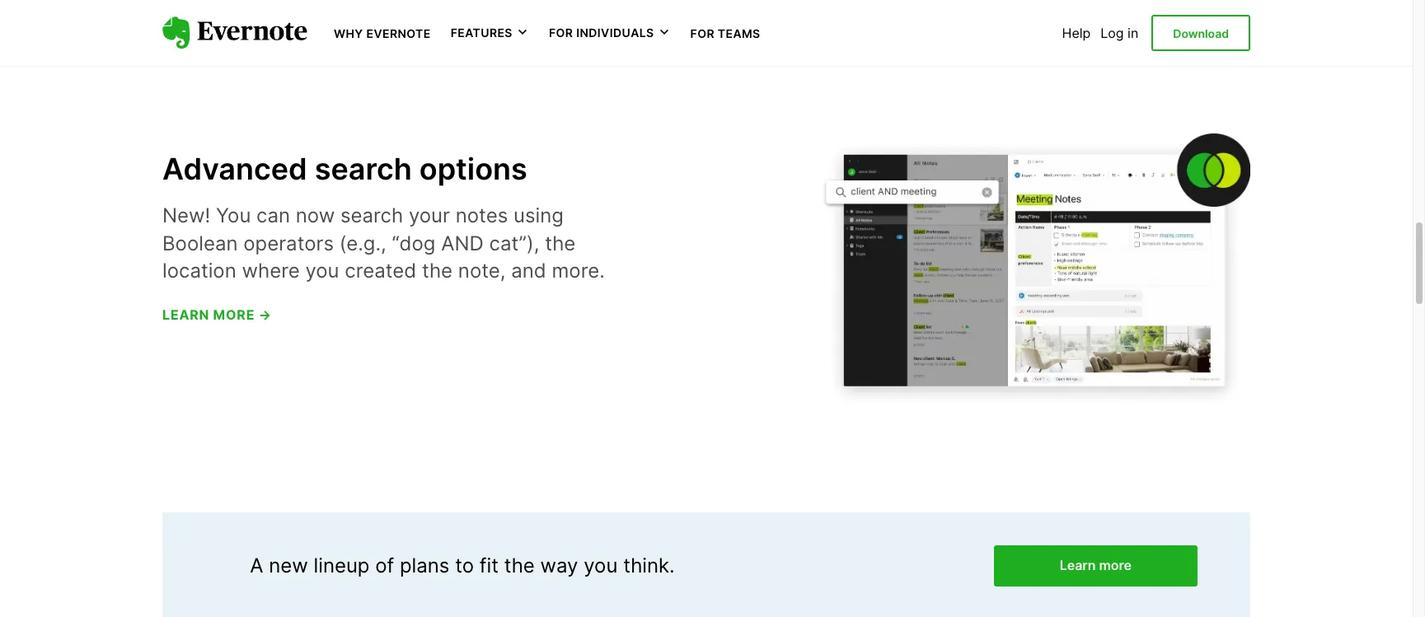 Task type: locate. For each thing, give the bounding box(es) containing it.
you down operators at left
[[305, 259, 339, 283]]

think.
[[623, 555, 675, 578]]

for teams link
[[691, 25, 761, 41]]

0 horizontal spatial the
[[422, 259, 453, 283]]

"dog
[[392, 231, 436, 255]]

teams
[[718, 26, 761, 40]]

more for learn more →
[[213, 307, 255, 323]]

0 vertical spatial more
[[213, 307, 255, 323]]

advanced
[[162, 151, 307, 187]]

help
[[1063, 25, 1091, 41]]

in
[[1128, 25, 1139, 41]]

why evernote link
[[334, 25, 431, 41]]

1 vertical spatial more
[[1100, 558, 1132, 574]]

0 vertical spatial you
[[305, 259, 339, 283]]

advanced search feature showcase evernote image
[[822, 133, 1251, 408]]

0 vertical spatial search
[[315, 151, 412, 187]]

getting the right results from your search image
[[162, 0, 591, 28]]

1 vertical spatial the
[[422, 259, 453, 283]]

for teams
[[691, 26, 761, 40]]

log in link
[[1101, 25, 1139, 41]]

help link
[[1063, 25, 1091, 41]]

2 vertical spatial the
[[504, 555, 535, 578]]

options
[[419, 151, 528, 187]]

more
[[213, 307, 255, 323], [1100, 558, 1132, 574]]

the right "fit"
[[504, 555, 535, 578]]

you right way
[[584, 555, 618, 578]]

cat"),
[[489, 231, 540, 255]]

1 horizontal spatial for
[[691, 26, 715, 40]]

the up more.
[[545, 231, 576, 255]]

you
[[305, 259, 339, 283], [584, 555, 618, 578]]

2 horizontal spatial the
[[545, 231, 576, 255]]

0 horizontal spatial you
[[305, 259, 339, 283]]

learn more link
[[994, 546, 1198, 587]]

why
[[334, 26, 363, 40]]

learn for learn more →
[[162, 307, 210, 323]]

1 horizontal spatial the
[[504, 555, 535, 578]]

search
[[315, 151, 412, 187], [341, 204, 403, 228]]

individuals
[[577, 26, 654, 40]]

now
[[296, 204, 335, 228]]

1 vertical spatial learn
[[1060, 558, 1096, 574]]

0 horizontal spatial for
[[549, 26, 573, 40]]

1 vertical spatial you
[[584, 555, 618, 578]]

0 horizontal spatial learn
[[162, 307, 210, 323]]

(e.g.,
[[340, 231, 387, 255]]

for
[[549, 26, 573, 40], [691, 26, 715, 40]]

1 vertical spatial search
[[341, 204, 403, 228]]

advanced search options
[[162, 151, 528, 187]]

search up the '(e.g.,'
[[341, 204, 403, 228]]

1 horizontal spatial learn
[[1060, 558, 1096, 574]]

the
[[545, 231, 576, 255], [422, 259, 453, 283], [504, 555, 535, 578]]

learn for learn more
[[1060, 558, 1096, 574]]

for for for teams
[[691, 26, 715, 40]]

1 horizontal spatial more
[[1100, 558, 1132, 574]]

log in
[[1101, 25, 1139, 41]]

0 vertical spatial learn
[[162, 307, 210, 323]]

for left teams
[[691, 26, 715, 40]]

1 horizontal spatial you
[[584, 555, 618, 578]]

learn more →
[[162, 307, 272, 323]]

features button
[[451, 25, 529, 41]]

can
[[257, 204, 290, 228]]

learn
[[162, 307, 210, 323], [1060, 558, 1096, 574]]

a new lineup of plans to fit the way you think.
[[250, 555, 675, 578]]

where
[[242, 259, 300, 283]]

0 vertical spatial the
[[545, 231, 576, 255]]

for inside 'button'
[[549, 26, 573, 40]]

0 horizontal spatial more
[[213, 307, 255, 323]]

for left individuals
[[549, 26, 573, 40]]

search up the now
[[315, 151, 412, 187]]

you inside new! you can now search your notes using boolean operators (e.g., "dog and cat"), the location where you created the note, and more.
[[305, 259, 339, 283]]

the down "dog
[[422, 259, 453, 283]]



Task type: vqa. For each thing, say whether or not it's contained in the screenshot.
using
yes



Task type: describe. For each thing, give the bounding box(es) containing it.
new! you can now search your notes using boolean operators (e.g., "dog and cat"), the location where you created the note, and more.
[[162, 204, 605, 283]]

for for for individuals
[[549, 26, 573, 40]]

evernote logo image
[[162, 17, 308, 49]]

new!
[[162, 204, 210, 228]]

plans
[[400, 555, 450, 578]]

created
[[345, 259, 417, 283]]

log
[[1101, 25, 1124, 41]]

download
[[1174, 26, 1229, 40]]

fit
[[480, 555, 499, 578]]

more.
[[552, 259, 605, 283]]

and
[[511, 259, 546, 283]]

your
[[409, 204, 450, 228]]

you
[[216, 204, 251, 228]]

operators
[[243, 231, 334, 255]]

notes
[[456, 204, 508, 228]]

more for learn more
[[1100, 558, 1132, 574]]

location
[[162, 259, 236, 283]]

features
[[451, 26, 513, 40]]

for individuals
[[549, 26, 654, 40]]

evernote
[[367, 26, 431, 40]]

why evernote
[[334, 26, 431, 40]]

a
[[250, 555, 263, 578]]

lineup
[[314, 555, 370, 578]]

and
[[441, 231, 484, 255]]

→
[[259, 307, 272, 323]]

download link
[[1152, 15, 1251, 51]]

for individuals button
[[549, 25, 671, 41]]

way
[[541, 555, 578, 578]]

using
[[514, 204, 564, 228]]

learn more → link
[[162, 307, 272, 323]]

of
[[375, 555, 394, 578]]

search inside new! you can now search your notes using boolean operators (e.g., "dog and cat"), the location where you created the note, and more.
[[341, 204, 403, 228]]

boolean
[[162, 231, 238, 255]]

learn more
[[1060, 558, 1132, 574]]

note,
[[458, 259, 506, 283]]

new
[[269, 555, 308, 578]]

to
[[455, 555, 474, 578]]



